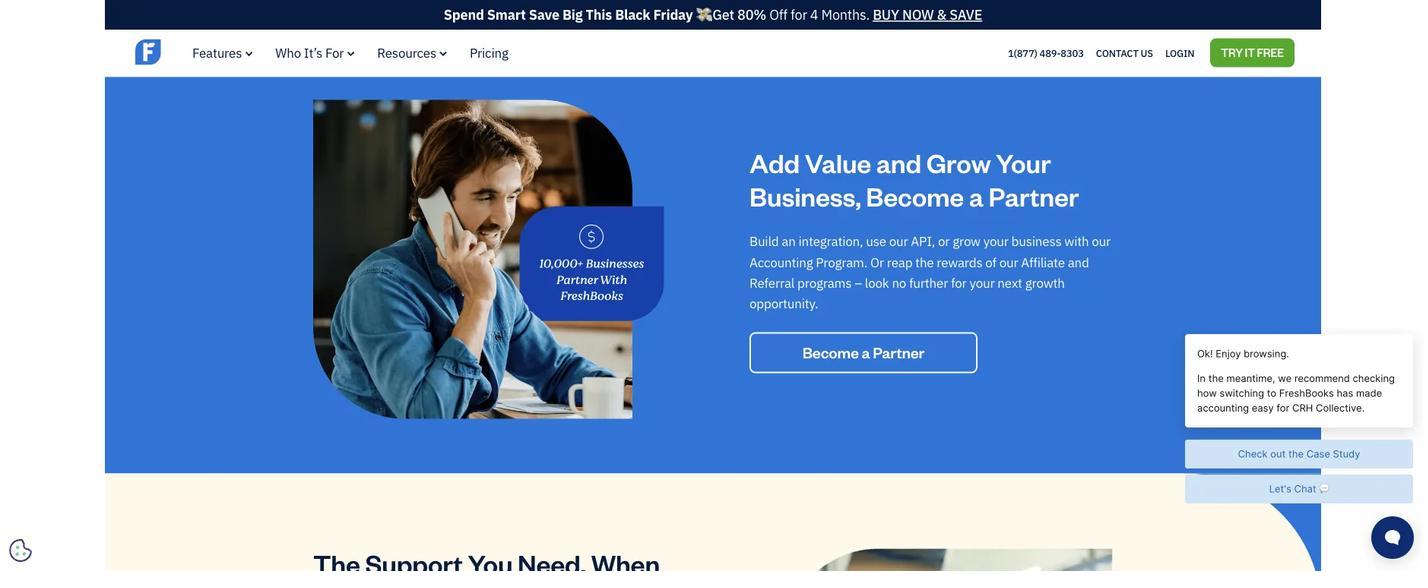 Task type: describe. For each thing, give the bounding box(es) containing it.
integration,
[[799, 233, 863, 250]]

buy now & save link
[[873, 6, 983, 24]]

a inside the 'become a partner' link
[[862, 343, 870, 362]]

business
[[1012, 233, 1062, 250]]

buy
[[873, 6, 900, 24]]

no
[[892, 275, 907, 291]]

for
[[325, 44, 344, 61]]

opportunity.
[[750, 295, 819, 312]]

contact us link
[[1096, 43, 1154, 63]]

affiliate
[[1022, 254, 1065, 271]]

reap
[[887, 254, 913, 271]]

contact us
[[1096, 47, 1154, 59]]

contact
[[1096, 47, 1139, 59]]

0 horizontal spatial our
[[890, 233, 908, 250]]

partner with freshbooks image
[[313, 100, 665, 420]]

4
[[811, 6, 819, 24]]

freshbooks logo image
[[135, 38, 253, 67]]

2 horizontal spatial our
[[1092, 233, 1111, 250]]

save
[[950, 6, 983, 24]]

the
[[916, 254, 934, 271]]

program.
[[816, 254, 868, 271]]

1(877)
[[1008, 47, 1038, 59]]

now
[[903, 6, 934, 24]]

it's
[[304, 44, 323, 61]]

get
[[713, 6, 735, 24]]

free
[[1258, 45, 1284, 59]]

&
[[937, 6, 947, 24]]

and inside build an integration, use our api, or grow your business with our accounting program. or reap the rewards of our affiliate and referral programs – look no further for your next growth opportunity.
[[1068, 254, 1090, 271]]

become a partner
[[803, 343, 925, 362]]

business,
[[750, 179, 861, 213]]

months.
[[822, 6, 870, 24]]

with
[[1065, 233, 1089, 250]]

become inside add value and grow your business, become a partner
[[866, 179, 964, 213]]

who it's for link
[[276, 44, 355, 61]]

pricing link
[[470, 44, 509, 61]]

features
[[192, 44, 242, 61]]

pricing
[[470, 44, 509, 61]]

login
[[1166, 47, 1195, 59]]

–
[[855, 275, 862, 291]]

0 vertical spatial your
[[984, 233, 1009, 250]]

cookie consent banner dialog
[[11, 385, 240, 560]]

programs
[[798, 275, 852, 291]]

build an integration, use our api, or grow your business with our accounting program. or reap the rewards of our affiliate and referral programs – look no further for your next growth opportunity.
[[750, 233, 1111, 312]]

accounting
[[750, 254, 813, 271]]

spend
[[444, 6, 484, 24]]

big
[[563, 6, 583, 24]]

this
[[586, 6, 612, 24]]

spend smart save big this black friday 💸 get 80% off for 4 months. buy now & save
[[444, 6, 983, 24]]

further
[[910, 275, 949, 291]]



Task type: vqa. For each thing, say whether or not it's contained in the screenshot.
growth
yes



Task type: locate. For each thing, give the bounding box(es) containing it.
growth
[[1026, 275, 1065, 291]]

our right with
[[1092, 233, 1111, 250]]

1(877) 489-8303
[[1008, 47, 1084, 59]]

for inside build an integration, use our api, or grow your business with our accounting program. or reap the rewards of our affiliate and referral programs – look no further for your next growth opportunity.
[[951, 275, 967, 291]]

rewards
[[937, 254, 983, 271]]

your
[[984, 233, 1009, 250], [970, 275, 995, 291]]

black
[[615, 6, 651, 24]]

489-
[[1040, 47, 1061, 59]]

next
[[998, 275, 1023, 291]]

1 vertical spatial your
[[970, 275, 995, 291]]

smart
[[487, 6, 526, 24]]

our up reap at the top right of the page
[[890, 233, 908, 250]]

our
[[890, 233, 908, 250], [1092, 233, 1111, 250], [1000, 254, 1019, 271]]

become down opportunity.
[[803, 343, 859, 362]]

our right of
[[1000, 254, 1019, 271]]

a
[[969, 179, 984, 213], [862, 343, 870, 362]]

login link
[[1166, 43, 1195, 63]]

0 horizontal spatial and
[[877, 146, 922, 180]]

become inside the 'become a partner' link
[[803, 343, 859, 362]]

or
[[938, 233, 950, 250]]

add value and grow your business, become a partner
[[750, 146, 1079, 213]]

partner down no on the right
[[873, 343, 925, 362]]

features link
[[192, 44, 253, 61]]

1 vertical spatial for
[[951, 275, 967, 291]]

use
[[866, 233, 887, 250]]

try it free
[[1222, 45, 1284, 59]]

0 horizontal spatial partner
[[873, 343, 925, 362]]

1 vertical spatial become
[[803, 343, 859, 362]]

for
[[791, 6, 808, 24], [951, 275, 967, 291]]

0 horizontal spatial become
[[803, 343, 859, 362]]

1 vertical spatial a
[[862, 343, 870, 362]]

friday
[[654, 6, 693, 24]]

grow
[[953, 233, 981, 250]]

it
[[1245, 45, 1255, 59]]

and inside add value and grow your business, become a partner
[[877, 146, 922, 180]]

0 vertical spatial for
[[791, 6, 808, 24]]

referral
[[750, 275, 795, 291]]

1 horizontal spatial our
[[1000, 254, 1019, 271]]

8303
[[1061, 47, 1084, 59]]

a up grow
[[969, 179, 984, 213]]

save
[[529, 6, 560, 24]]

resources
[[377, 44, 437, 61]]

look
[[865, 275, 889, 291]]

and
[[877, 146, 922, 180], [1068, 254, 1090, 271]]

your
[[996, 146, 1051, 180]]

0 vertical spatial become
[[866, 179, 964, 213]]

80%
[[738, 6, 767, 24]]

or
[[871, 254, 884, 271]]

1 horizontal spatial for
[[951, 275, 967, 291]]

0 horizontal spatial for
[[791, 6, 808, 24]]

a inside add value and grow your business, become a partner
[[969, 179, 984, 213]]

cookie preferences image
[[9, 540, 32, 563]]

us
[[1141, 47, 1154, 59]]

and left grow
[[877, 146, 922, 180]]

try it free link
[[1211, 39, 1295, 67]]

an
[[782, 233, 796, 250]]

1 horizontal spatial a
[[969, 179, 984, 213]]

partner up business
[[989, 179, 1079, 213]]

1 vertical spatial and
[[1068, 254, 1090, 271]]

a down –
[[862, 343, 870, 362]]

your down of
[[970, 275, 995, 291]]

your up of
[[984, 233, 1009, 250]]

build
[[750, 233, 779, 250]]

become
[[866, 179, 964, 213], [803, 343, 859, 362]]

of
[[986, 254, 997, 271]]

become a partner link
[[750, 333, 978, 374]]

0 vertical spatial and
[[877, 146, 922, 180]]

value
[[805, 146, 872, 180]]

partner
[[989, 179, 1079, 213], [873, 343, 925, 362]]

1 horizontal spatial become
[[866, 179, 964, 213]]

api,
[[911, 233, 936, 250]]

and down with
[[1068, 254, 1090, 271]]

off
[[770, 6, 788, 24]]

try
[[1222, 45, 1243, 59]]

resources link
[[377, 44, 447, 61]]

1 horizontal spatial partner
[[989, 179, 1079, 213]]

1 vertical spatial partner
[[873, 343, 925, 362]]

become up api,
[[866, 179, 964, 213]]

for left 4
[[791, 6, 808, 24]]

1(877) 489-8303 link
[[1008, 47, 1084, 59]]

0 horizontal spatial a
[[862, 343, 870, 362]]

0 vertical spatial partner
[[989, 179, 1079, 213]]

grow
[[927, 146, 991, 180]]

for down the rewards
[[951, 275, 967, 291]]

1 horizontal spatial and
[[1068, 254, 1090, 271]]

partner inside add value and grow your business, become a partner
[[989, 179, 1079, 213]]

who
[[276, 44, 301, 61]]

💸
[[696, 6, 710, 24]]

who it's for
[[276, 44, 344, 61]]

add
[[750, 146, 800, 180]]

0 vertical spatial a
[[969, 179, 984, 213]]



